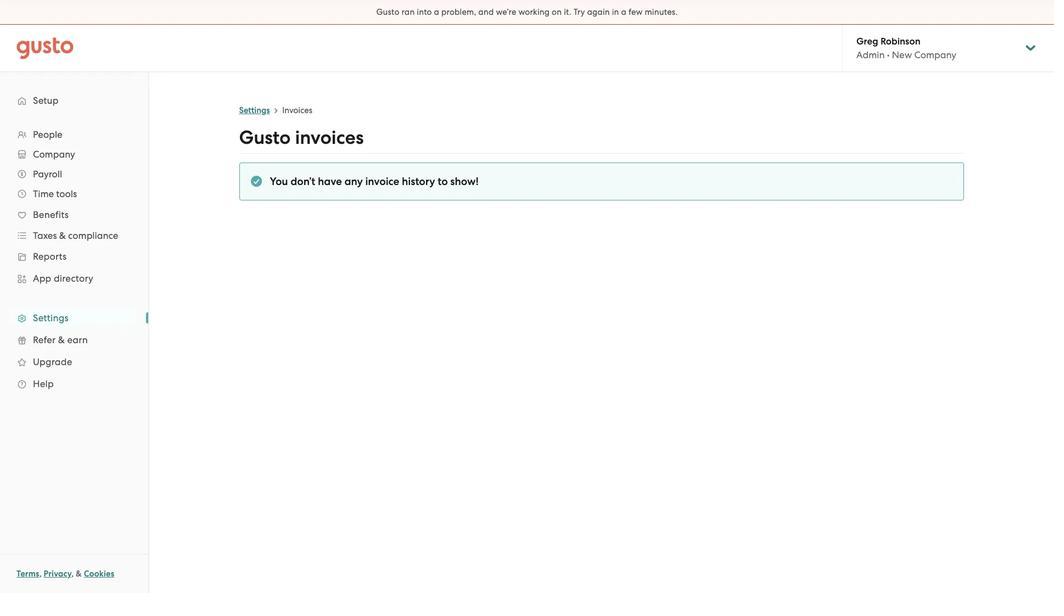 Task type: vqa. For each thing, say whether or not it's contained in the screenshot.
the bottom &
yes



Task type: describe. For each thing, give the bounding box(es) containing it.
1 , from the left
[[39, 569, 42, 579]]

gusto navigation element
[[0, 72, 148, 412]]

compliance
[[68, 230, 118, 241]]

and
[[478, 7, 494, 17]]

greg robinson admin • new company
[[857, 36, 957, 60]]

into
[[417, 7, 432, 17]]

benefits
[[33, 209, 69, 220]]

gusto for gusto invoices
[[239, 126, 291, 149]]

company inside company dropdown button
[[33, 149, 75, 160]]

few
[[629, 7, 643, 17]]

privacy
[[44, 569, 71, 579]]

people
[[33, 129, 62, 140]]

setup link
[[11, 91, 137, 110]]

1 horizontal spatial settings link
[[239, 105, 270, 115]]

upgrade
[[33, 356, 72, 367]]

cookies
[[84, 569, 114, 579]]

tools
[[56, 188, 77, 199]]

taxes & compliance
[[33, 230, 118, 241]]

help
[[33, 378, 54, 389]]

admin
[[857, 49, 885, 60]]

directory
[[54, 273, 93, 284]]

2 vertical spatial &
[[76, 569, 82, 579]]

in
[[612, 7, 619, 17]]

terms link
[[16, 569, 39, 579]]

terms , privacy , & cookies
[[16, 569, 114, 579]]

you don't have any invoice history to show!
[[270, 175, 479, 188]]

gusto for gusto ran into a problem, and we're working on it. try again in a few minutes.
[[376, 7, 400, 17]]

refer & earn link
[[11, 330, 137, 350]]

company button
[[11, 144, 137, 164]]

upgrade link
[[11, 352, 137, 372]]

minutes.
[[645, 7, 678, 17]]

gusto ran into a problem, and we're working on it. try again in a few minutes.
[[376, 7, 678, 17]]

taxes & compliance button
[[11, 226, 137, 245]]

refer
[[33, 334, 56, 345]]

list containing people
[[0, 125, 148, 395]]

invoices
[[282, 105, 312, 115]]

refer & earn
[[33, 334, 88, 345]]

time tools
[[33, 188, 77, 199]]

app directory link
[[11, 269, 137, 288]]

help link
[[11, 374, 137, 394]]

ran
[[402, 7, 415, 17]]

new
[[892, 49, 912, 60]]

don't
[[291, 175, 315, 188]]

invoices
[[295, 126, 364, 149]]

robinson
[[881, 36, 921, 47]]

setup
[[33, 95, 59, 106]]

to
[[438, 175, 448, 188]]

reports
[[33, 251, 67, 262]]

greg
[[857, 36, 878, 47]]

problem,
[[442, 7, 476, 17]]

benefits link
[[11, 205, 137, 225]]

any
[[345, 175, 363, 188]]

cookies button
[[84, 567, 114, 580]]

•
[[887, 49, 890, 60]]



Task type: locate. For each thing, give the bounding box(es) containing it.
, left cookies button
[[71, 569, 74, 579]]

again
[[587, 7, 610, 17]]

gusto down invoices
[[239, 126, 291, 149]]

0 vertical spatial company
[[915, 49, 957, 60]]

0 horizontal spatial a
[[434, 7, 439, 17]]

, left privacy link
[[39, 569, 42, 579]]

gusto invoices
[[239, 126, 364, 149]]

settings link up refer & earn link on the bottom left of the page
[[11, 308, 137, 328]]

1 vertical spatial gusto
[[239, 126, 291, 149]]

1 vertical spatial settings
[[33, 312, 69, 323]]

& inside dropdown button
[[59, 230, 66, 241]]

gusto
[[376, 7, 400, 17], [239, 126, 291, 149]]

company right 'new'
[[915, 49, 957, 60]]

app directory
[[33, 273, 93, 284]]

2 a from the left
[[621, 7, 627, 17]]

payroll button
[[11, 164, 137, 184]]

,
[[39, 569, 42, 579], [71, 569, 74, 579]]

gusto left ran
[[376, 7, 400, 17]]

company
[[915, 49, 957, 60], [33, 149, 75, 160]]

1 horizontal spatial ,
[[71, 569, 74, 579]]

& left cookies button
[[76, 569, 82, 579]]

settings up refer
[[33, 312, 69, 323]]

&
[[59, 230, 66, 241], [58, 334, 65, 345], [76, 569, 82, 579]]

home image
[[16, 37, 74, 59]]

try
[[574, 7, 585, 17]]

2 , from the left
[[71, 569, 74, 579]]

& left the earn
[[58, 334, 65, 345]]

1 horizontal spatial gusto
[[376, 7, 400, 17]]

& for compliance
[[59, 230, 66, 241]]

list
[[0, 125, 148, 395]]

0 horizontal spatial gusto
[[239, 126, 291, 149]]

app
[[33, 273, 51, 284]]

payroll
[[33, 169, 62, 180]]

company inside the greg robinson admin • new company
[[915, 49, 957, 60]]

invoice
[[365, 175, 399, 188]]

1 horizontal spatial settings
[[239, 105, 270, 115]]

0 vertical spatial gusto
[[376, 7, 400, 17]]

0 vertical spatial settings
[[239, 105, 270, 115]]

0 horizontal spatial ,
[[39, 569, 42, 579]]

terms
[[16, 569, 39, 579]]

1 vertical spatial settings link
[[11, 308, 137, 328]]

1 a from the left
[[434, 7, 439, 17]]

time tools button
[[11, 184, 137, 204]]

you
[[270, 175, 288, 188]]

on
[[552, 7, 562, 17]]

0 horizontal spatial settings link
[[11, 308, 137, 328]]

settings link inside gusto navigation element
[[11, 308, 137, 328]]

1 horizontal spatial company
[[915, 49, 957, 60]]

0 horizontal spatial settings
[[33, 312, 69, 323]]

& right taxes
[[59, 230, 66, 241]]

taxes
[[33, 230, 57, 241]]

working
[[519, 7, 550, 17]]

settings inside list
[[33, 312, 69, 323]]

0 vertical spatial &
[[59, 230, 66, 241]]

we're
[[496, 7, 516, 17]]

1 vertical spatial company
[[33, 149, 75, 160]]

show!
[[450, 175, 479, 188]]

0 vertical spatial settings link
[[239, 105, 270, 115]]

settings link
[[239, 105, 270, 115], [11, 308, 137, 328]]

history
[[402, 175, 435, 188]]

a right in
[[621, 7, 627, 17]]

people button
[[11, 125, 137, 144]]

1 vertical spatial &
[[58, 334, 65, 345]]

it.
[[564, 7, 572, 17]]

reports link
[[11, 247, 137, 266]]

1 horizontal spatial a
[[621, 7, 627, 17]]

a right into
[[434, 7, 439, 17]]

time
[[33, 188, 54, 199]]

earn
[[67, 334, 88, 345]]

settings left invoices
[[239, 105, 270, 115]]

0 horizontal spatial company
[[33, 149, 75, 160]]

a
[[434, 7, 439, 17], [621, 7, 627, 17]]

& for earn
[[58, 334, 65, 345]]

have
[[318, 175, 342, 188]]

settings
[[239, 105, 270, 115], [33, 312, 69, 323]]

privacy link
[[44, 569, 71, 579]]

company down people
[[33, 149, 75, 160]]

settings link left invoices
[[239, 105, 270, 115]]



